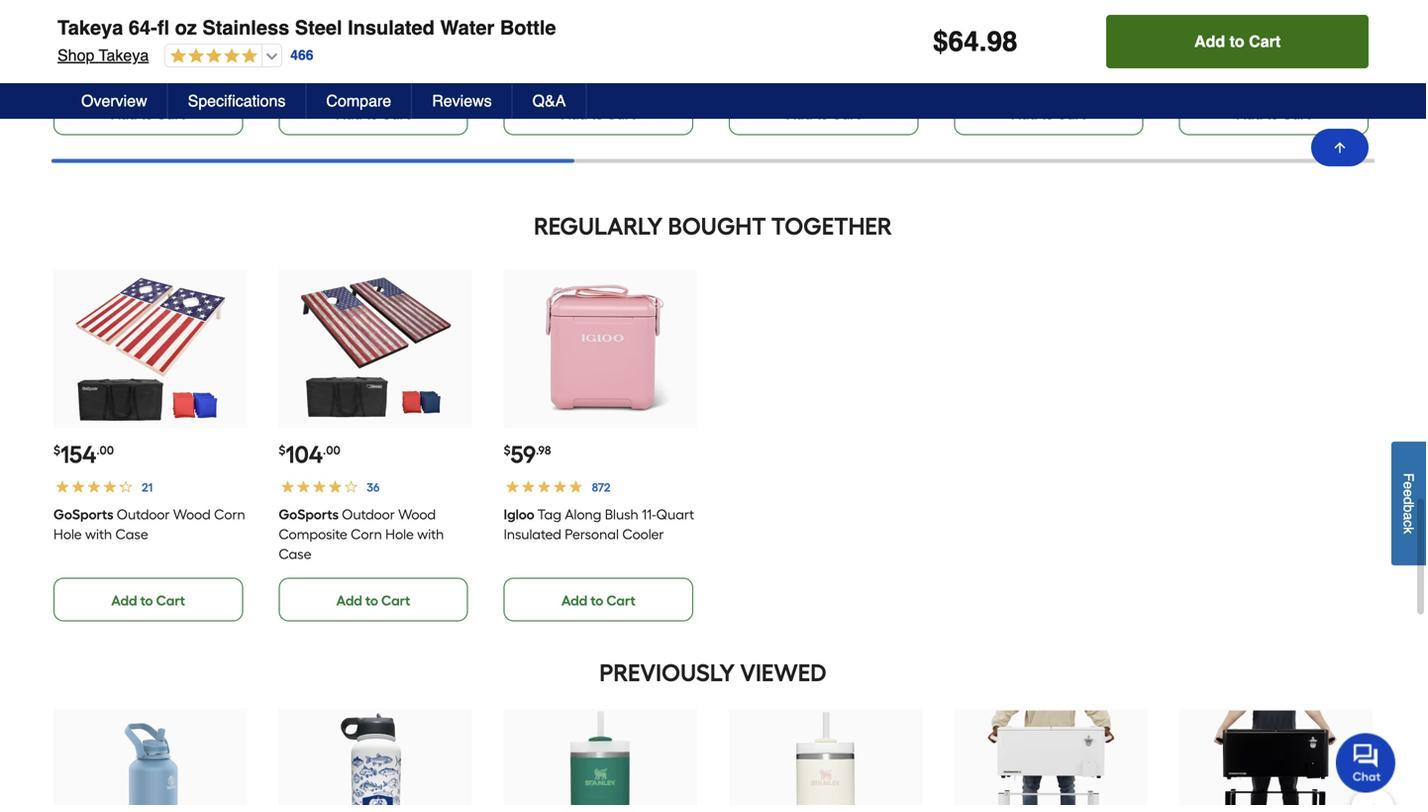 Task type: locate. For each thing, give the bounding box(es) containing it.
2 e from the top
[[1402, 489, 1417, 497]]

0 horizontal spatial tumbler
[[340, 40, 392, 56]]

oz right 32-
[[1210, 40, 1225, 56]]

brita
[[1180, 20, 1210, 37]]

overview button
[[61, 83, 168, 119]]

wood
[[173, 506, 211, 523], [398, 506, 436, 523]]

case inside outdoor wood corn hole with case
[[115, 526, 148, 543]]

specifications
[[188, 92, 286, 110]]

154 list item
[[54, 270, 247, 622]]

case
[[115, 526, 148, 543], [279, 546, 312, 563]]

water
[[440, 16, 495, 39], [149, 20, 188, 37], [1283, 20, 1322, 37], [115, 59, 154, 76], [1241, 59, 1280, 76]]

rtic
[[54, 20, 83, 37]]

0 vertical spatial corn
[[214, 506, 245, 523]]

permasteel removable basin 80-quart beverage cooler image
[[974, 711, 1129, 806], [1199, 711, 1354, 806]]

outdoor wood corn hole with case
[[54, 506, 245, 543]]

list item containing brita
[[1180, 0, 1373, 135]]

1 horizontal spatial gosports
[[279, 506, 339, 523]]

to inside 104 list item
[[366, 592, 378, 609]]

104
[[286, 440, 323, 469]]

2 gosports from the left
[[279, 506, 339, 523]]

hole inside outdoor wood corn hole with case
[[54, 526, 82, 543]]

1 horizontal spatial case
[[279, 546, 312, 563]]

.00 inside $ 154 .00
[[96, 443, 114, 458]]

stainless down the 'stanley'
[[955, 40, 1009, 56]]

stainless down outdoors
[[101, 40, 156, 56]]

fl
[[157, 16, 169, 39], [339, 20, 347, 37], [569, 20, 576, 37], [1091, 20, 1099, 37], [73, 40, 80, 56], [1199, 40, 1206, 56]]

stainless
[[203, 16, 290, 39], [368, 20, 423, 37], [598, 20, 652, 37], [101, 40, 156, 56], [955, 40, 1009, 56], [1228, 40, 1283, 56]]

insulated inside 40-fl oz stainless steel insulated tumbler
[[279, 40, 336, 56]]

add to cart for 104 list item
[[337, 592, 411, 609]]

compare
[[326, 92, 392, 110]]

.00 up the composite
[[323, 443, 341, 458]]

oz right 40-
[[350, 20, 365, 37]]

stainless right 32-
[[1228, 40, 1283, 56]]

.00
[[96, 443, 114, 458], [323, 443, 341, 458]]

2 horizontal spatial with
[[1253, 20, 1280, 37]]

1 vertical spatial corn
[[351, 526, 382, 543]]

to for list item containing rtic outdoors
[[140, 106, 153, 123]]

1 horizontal spatial .00
[[323, 443, 341, 458]]

stainless inside 40-fl oz stainless steel insulated tumbler
[[368, 20, 423, 37]]

0 horizontal spatial corn
[[214, 506, 245, 523]]

blush
[[605, 506, 639, 523]]

insulated down 30-
[[1046, 40, 1104, 56]]

add to cart inside 154 list item
[[111, 592, 185, 609]]

bought
[[668, 212, 767, 241]]

59 list item
[[504, 270, 698, 622]]

gosports
[[54, 506, 114, 523], [279, 506, 339, 523]]

gosports inside 154 list item
[[54, 506, 114, 523]]

add to cart button
[[1107, 15, 1369, 68]]

gosports inside 104 list item
[[279, 506, 339, 523]]

oz up 4.7 stars image
[[175, 16, 197, 39]]

to inside 59 list item
[[591, 592, 604, 609]]

2 wood from the left
[[398, 506, 436, 523]]

cart inside 59 list item
[[607, 592, 636, 609]]

tumbler down .
[[955, 59, 1006, 76]]

0 horizontal spatial permasteel removable basin 80-quart beverage cooler image
[[974, 711, 1129, 806]]

1 horizontal spatial hole
[[386, 526, 414, 543]]

tumbler for 40-
[[340, 40, 392, 56]]

5 list item from the left
[[1180, 0, 1373, 135]]

personal
[[565, 526, 619, 543]]

1 horizontal spatial with
[[417, 526, 444, 543]]

insulated down 26-
[[54, 59, 111, 76]]

list item
[[54, 0, 247, 135], [279, 0, 472, 135], [504, 0, 698, 135], [955, 0, 1148, 135], [1180, 0, 1373, 135]]

3 list item from the left
[[504, 0, 698, 135]]

.00 for 154
[[96, 443, 114, 458]]

e up b
[[1402, 489, 1417, 497]]

steel
[[295, 16, 342, 39], [426, 20, 456, 37], [656, 20, 686, 37], [160, 40, 190, 56], [1013, 40, 1043, 56], [1286, 40, 1316, 56]]

0 vertical spatial takeya
[[57, 16, 123, 39]]

$ 59 .98
[[504, 440, 551, 469]]

1 hole from the left
[[54, 526, 82, 543]]

11-
[[642, 506, 657, 523]]

$ for 154
[[54, 443, 60, 458]]

gosports down $ 154 .00
[[54, 506, 114, 523]]

gosports outdoor wood corn hole with case image
[[73, 272, 228, 427]]

add to cart for 154 list item
[[111, 592, 185, 609]]

fl down brita
[[1199, 40, 1206, 56]]

stainless inside bottle with water filter 32-fl oz stainless steel insulated water bottle
[[1228, 40, 1283, 56]]

tumbler inside 40-fl oz stainless steel insulated tumbler
[[340, 40, 392, 56]]

insulated right 40-
[[348, 16, 435, 39]]

to inside 154 list item
[[140, 592, 153, 609]]

wood inside outdoor wood corn hole with case
[[173, 506, 211, 523]]

kobalt
[[504, 20, 546, 37]]

add to cart for list item containing rtic outdoors
[[111, 106, 185, 123]]

specifications button
[[168, 83, 307, 119]]

outdoor for 154
[[117, 506, 170, 523]]

oz inside 20-fl oz stainless steel insulated tumbler
[[580, 20, 594, 37]]

2 outdoor from the left
[[342, 506, 395, 523]]

to inside add to cart button
[[1230, 32, 1245, 51]]

insulated inside quencher 30-fl oz stainless steel insulated tumbler
[[1046, 40, 1104, 56]]

$ inside $ 59 .98
[[504, 443, 511, 458]]

59
[[511, 440, 536, 469]]

outdoor inside outdoor wood composite corn hole with case
[[342, 506, 395, 523]]

fl right quencher
[[1091, 20, 1099, 37]]

list item containing tervis
[[279, 0, 472, 135]]

outdoor
[[117, 506, 170, 523], [342, 506, 395, 523]]

oz right 20-
[[580, 20, 594, 37]]

stainless right 20-
[[598, 20, 652, 37]]

rtic outdoors
[[54, 20, 145, 37]]

oz inside 40-fl oz stainless steel insulated tumbler
[[350, 20, 365, 37]]

stainless right 40-
[[368, 20, 423, 37]]

2 list item from the left
[[279, 0, 472, 135]]

wood inside outdoor wood composite corn hole with case
[[398, 506, 436, 523]]

e up d
[[1402, 482, 1417, 489]]

add to cart link
[[54, 92, 243, 135], [279, 92, 468, 135], [504, 92, 694, 135], [729, 92, 919, 135], [955, 92, 1144, 135], [1180, 92, 1369, 135], [54, 578, 243, 622], [279, 578, 468, 622], [504, 578, 694, 622]]

insulated down the kobalt at the left top
[[504, 40, 562, 56]]

insulated inside bottle with water filter 32-fl oz stainless steel insulated water bottle
[[1180, 59, 1237, 76]]

1 horizontal spatial outdoor
[[342, 506, 395, 523]]

shop takeya
[[57, 46, 149, 64]]

1 .00 from the left
[[96, 443, 114, 458]]

40-
[[318, 20, 339, 37]]

fl inside quencher 30-fl oz stainless steel insulated tumbler
[[1091, 20, 1099, 37]]

insulated down 32-
[[1180, 59, 1237, 76]]

4 list item from the left
[[955, 0, 1148, 135]]

1 horizontal spatial permasteel removable basin 80-quart beverage cooler image
[[1199, 711, 1354, 806]]

c
[[1402, 520, 1417, 527]]

1 permasteel removable basin 80-quart beverage cooler image from the left
[[974, 711, 1129, 806]]

add
[[1195, 32, 1226, 51], [111, 106, 137, 123], [337, 106, 363, 123], [562, 106, 588, 123], [787, 106, 813, 123], [1012, 106, 1038, 123], [1238, 106, 1264, 123], [111, 592, 137, 609], [337, 592, 363, 609], [562, 592, 588, 609]]

water bottle 26-fl oz stainless steel insulated water bottle
[[54, 20, 227, 76]]

e
[[1402, 482, 1417, 489], [1402, 489, 1417, 497]]

tumbler down 20-
[[565, 40, 617, 56]]

64-
[[129, 16, 157, 39]]

add to cart for list item containing brita
[[1238, 106, 1312, 123]]

tag along blush 11-quart insulated personal cooler
[[504, 506, 695, 543]]

outdoor inside outdoor wood corn hole with case
[[117, 506, 170, 523]]

2 permasteel removable basin 80-quart beverage cooler image from the left
[[1199, 711, 1354, 806]]

1 horizontal spatial wood
[[398, 506, 436, 523]]

to for list item containing stanley
[[1041, 106, 1054, 123]]

stainless inside quencher 30-fl oz stainless steel insulated tumbler
[[955, 40, 1009, 56]]

1 gosports from the left
[[54, 506, 114, 523]]

0 vertical spatial case
[[115, 526, 148, 543]]

takeya 64-fl oz stainless steel insulated water bottle image
[[73, 711, 228, 806]]

$
[[933, 26, 949, 57], [54, 443, 60, 458], [279, 443, 286, 458], [504, 443, 511, 458]]

2 hole from the left
[[386, 526, 414, 543]]

0 horizontal spatial gosports
[[54, 506, 114, 523]]

cooler
[[623, 526, 664, 543]]

f e e d b a c k
[[1402, 473, 1417, 534]]

d
[[1402, 497, 1417, 505]]

0 horizontal spatial case
[[115, 526, 148, 543]]

with inside outdoor wood composite corn hole with case
[[417, 526, 444, 543]]

0 horizontal spatial with
[[85, 526, 112, 543]]

insulated
[[348, 16, 435, 39], [279, 40, 336, 56], [504, 40, 562, 56], [1046, 40, 1104, 56], [54, 59, 111, 76], [1180, 59, 1237, 76], [504, 526, 562, 543]]

fl right the kobalt at the left top
[[569, 20, 576, 37]]

1 horizontal spatial tumbler
[[565, 40, 617, 56]]

2 .00 from the left
[[323, 443, 341, 458]]

insulated down 'igloo'
[[504, 526, 562, 543]]

hole right the composite
[[386, 526, 414, 543]]

tumbler up compare
[[340, 40, 392, 56]]

0 horizontal spatial outdoor
[[117, 506, 170, 523]]

tumbler
[[340, 40, 392, 56], [565, 40, 617, 56], [955, 59, 1006, 76]]

fl inside bottle with water filter 32-fl oz stainless steel insulated water bottle
[[1199, 40, 1206, 56]]

fl right tervis
[[339, 20, 347, 37]]

outdoor for 104
[[342, 506, 395, 523]]

f
[[1402, 473, 1417, 482]]

steel inside water bottle 26-fl oz stainless steel insulated water bottle
[[160, 40, 190, 56]]

takeya down outdoors
[[99, 46, 149, 64]]

2 horizontal spatial tumbler
[[955, 59, 1006, 76]]

stanley quencher 20-fl oz stainless steel insulated water bottle image
[[749, 711, 903, 806]]

add to cart
[[1195, 32, 1281, 51], [111, 106, 185, 123], [337, 106, 411, 123], [562, 106, 636, 123], [787, 106, 861, 123], [1012, 106, 1086, 123], [1238, 106, 1312, 123], [111, 592, 185, 609], [337, 592, 411, 609], [562, 592, 636, 609]]

.00 inside $ 104 .00
[[323, 443, 341, 458]]

oz down rtic outdoors
[[83, 40, 98, 56]]

26-
[[54, 40, 73, 56]]

wood for 154
[[173, 506, 211, 523]]

insulated down takeya 64-fl oz stainless steel insulated water bottle
[[279, 40, 336, 56]]

oz right 30-
[[1102, 20, 1117, 37]]

regularly bought together
[[534, 212, 893, 241]]

steel inside 40-fl oz stainless steel insulated tumbler
[[426, 20, 456, 37]]

reviews
[[432, 92, 492, 110]]

.98
[[536, 443, 551, 458]]

cart
[[1250, 32, 1281, 51], [156, 106, 185, 123], [381, 106, 411, 123], [607, 106, 636, 123], [832, 106, 861, 123], [1057, 106, 1086, 123], [1283, 106, 1312, 123], [156, 592, 185, 609], [381, 592, 411, 609], [607, 592, 636, 609]]

0 horizontal spatial .00
[[96, 443, 114, 458]]

with
[[1253, 20, 1280, 37], [85, 526, 112, 543], [417, 526, 444, 543]]

1 outdoor from the left
[[117, 506, 170, 523]]

outdoor wood composite corn hole with case
[[279, 506, 444, 563]]

quart
[[657, 506, 695, 523]]

hole
[[54, 526, 82, 543], [386, 526, 414, 543]]

fl inside water bottle 26-fl oz stainless steel insulated water bottle
[[73, 40, 80, 56]]

0 horizontal spatial wood
[[173, 506, 211, 523]]

corn
[[214, 506, 245, 523], [351, 526, 382, 543]]

quencher
[[1004, 20, 1068, 37]]

cart inside button
[[1250, 32, 1281, 51]]

1 wood from the left
[[173, 506, 211, 523]]

oz
[[175, 16, 197, 39], [350, 20, 365, 37], [580, 20, 594, 37], [1102, 20, 1117, 37], [83, 40, 98, 56], [1210, 40, 1225, 56]]

1 vertical spatial case
[[279, 546, 312, 563]]

fl down rtic
[[73, 40, 80, 56]]

0 horizontal spatial hole
[[54, 526, 82, 543]]

fl right outdoors
[[157, 16, 169, 39]]

gosports outdoor wood composite corn hole with case image
[[298, 272, 453, 427]]

add to cart inside 104 list item
[[337, 592, 411, 609]]

tag
[[538, 506, 562, 523]]

.
[[980, 26, 987, 57]]

add to cart for 59 list item
[[562, 592, 636, 609]]

add to cart inside 59 list item
[[562, 592, 636, 609]]

takeya up shop takeya
[[57, 16, 123, 39]]

1 list item from the left
[[54, 0, 247, 135]]

takeya
[[57, 16, 123, 39], [99, 46, 149, 64]]

bottle
[[500, 16, 556, 39], [191, 20, 227, 37], [1213, 20, 1249, 37], [157, 59, 193, 76], [1283, 59, 1320, 76]]

insulated inside tag along blush 11-quart insulated personal cooler
[[504, 526, 562, 543]]

gosports up the composite
[[279, 506, 339, 523]]

tumbler inside 20-fl oz stainless steel insulated tumbler
[[565, 40, 617, 56]]

$ inside $ 104 .00
[[279, 443, 286, 458]]

.00 up outdoor wood corn hole with case
[[96, 443, 114, 458]]

along
[[565, 506, 602, 523]]

64
[[949, 26, 980, 57]]

add to cart for list item containing tervis
[[337, 106, 411, 123]]

$ inside $ 154 .00
[[54, 443, 60, 458]]

1 horizontal spatial corn
[[351, 526, 382, 543]]

to
[[1230, 32, 1245, 51], [140, 106, 153, 123], [366, 106, 378, 123], [591, 106, 604, 123], [816, 106, 829, 123], [1041, 106, 1054, 123], [1267, 106, 1279, 123], [140, 592, 153, 609], [366, 592, 378, 609], [591, 592, 604, 609]]

hole down 154
[[54, 526, 82, 543]]



Task type: vqa. For each thing, say whether or not it's contained in the screenshot.
the leftmost Cable
no



Task type: describe. For each thing, give the bounding box(es) containing it.
list item containing rtic outdoors
[[54, 0, 247, 135]]

corn inside outdoor wood composite corn hole with case
[[351, 526, 382, 543]]

add to cart link inside 104 list item
[[279, 578, 468, 622]]

corn inside outdoor wood corn hole with case
[[214, 506, 245, 523]]

takeya 64-fl oz stainless steel insulated water bottle
[[57, 16, 556, 39]]

add inside 154 list item
[[111, 592, 137, 609]]

oz inside water bottle 26-fl oz stainless steel insulated water bottle
[[83, 40, 98, 56]]

stainless up 4.7 stars image
[[203, 16, 290, 39]]

with inside bottle with water filter 32-fl oz stainless steel insulated water bottle
[[1253, 20, 1280, 37]]

list item containing stanley
[[955, 0, 1148, 135]]

case inside outdoor wood composite corn hole with case
[[279, 546, 312, 563]]

add inside 59 list item
[[562, 592, 588, 609]]

to for list item containing brita
[[1267, 106, 1279, 123]]

a
[[1402, 513, 1417, 520]]

bottle with water filter 32-fl oz stainless steel insulated water bottle
[[1180, 20, 1355, 76]]

arrow up image
[[1333, 140, 1349, 156]]

30-
[[1071, 20, 1091, 37]]

list item containing kobalt
[[504, 0, 698, 135]]

together
[[772, 212, 893, 241]]

overview
[[81, 92, 147, 110]]

add to cart inside button
[[1195, 32, 1281, 51]]

previously viewed heading
[[52, 653, 1375, 693]]

reviews button
[[412, 83, 513, 119]]

98
[[987, 26, 1018, 57]]

gosports for 154
[[54, 506, 114, 523]]

q&a
[[533, 92, 566, 110]]

igloo
[[504, 506, 535, 523]]

32-
[[1180, 40, 1199, 56]]

to for list item containing tervis
[[366, 106, 378, 123]]

$ 104 .00
[[279, 440, 341, 469]]

to for 154 list item
[[140, 592, 153, 609]]

add to cart for list item containing stanley
[[1012, 106, 1086, 123]]

154
[[60, 440, 96, 469]]

q&a button
[[513, 83, 587, 119]]

add inside 104 list item
[[337, 592, 363, 609]]

tumbler for 20-
[[565, 40, 617, 56]]

filter
[[1325, 20, 1355, 37]]

$ for 104
[[279, 443, 286, 458]]

wood for 104
[[398, 506, 436, 523]]

oz inside quencher 30-fl oz stainless steel insulated tumbler
[[1102, 20, 1117, 37]]

.00 for 104
[[323, 443, 341, 458]]

20-fl oz stainless steel insulated tumbler
[[504, 20, 686, 56]]

stanley quencher 20-fl oz stainless steel insulated tumbler image
[[523, 711, 678, 806]]

chat invite button image
[[1337, 733, 1397, 793]]

with inside outdoor wood corn hole with case
[[85, 526, 112, 543]]

466
[[291, 47, 314, 63]]

regularly bought together heading
[[52, 207, 1375, 246]]

add inside button
[[1195, 32, 1226, 51]]

$ 64 . 98
[[933, 26, 1018, 57]]

stainless inside 20-fl oz stainless steel insulated tumbler
[[598, 20, 652, 37]]

previously
[[600, 659, 735, 688]]

fl inside 20-fl oz stainless steel insulated tumbler
[[569, 20, 576, 37]]

steel inside bottle with water filter 32-fl oz stainless steel insulated water bottle
[[1286, 40, 1316, 56]]

composite
[[279, 526, 348, 543]]

1 e from the top
[[1402, 482, 1417, 489]]

$ for 64
[[933, 26, 949, 57]]

k
[[1402, 527, 1417, 534]]

toadfish stainless steel white beverage insulator image
[[298, 711, 453, 806]]

outdoors
[[86, 20, 145, 37]]

to for 104 list item
[[366, 592, 378, 609]]

regularly
[[534, 212, 663, 241]]

stanley
[[955, 20, 1001, 37]]

insulated inside 20-fl oz stainless steel insulated tumbler
[[504, 40, 562, 56]]

previously viewed
[[600, 659, 827, 688]]

1 vertical spatial takeya
[[99, 46, 149, 64]]

$ 154 .00
[[54, 440, 114, 469]]

20-
[[549, 20, 569, 37]]

compare button
[[307, 83, 412, 119]]

$ for 59
[[504, 443, 511, 458]]

igloo tag along blush 11-quart insulated personal cooler image
[[523, 272, 678, 427]]

add to cart for list item containing kobalt
[[562, 106, 636, 123]]

4.7 stars image
[[166, 48, 258, 66]]

to for 59 list item
[[591, 592, 604, 609]]

f e e d b a c k button
[[1392, 442, 1427, 566]]

add to cart link inside 59 list item
[[504, 578, 694, 622]]

b
[[1402, 505, 1417, 513]]

viewed
[[741, 659, 827, 688]]

add to cart link inside 154 list item
[[54, 578, 243, 622]]

insulated inside water bottle 26-fl oz stainless steel insulated water bottle
[[54, 59, 111, 76]]

quencher 30-fl oz stainless steel insulated tumbler
[[955, 20, 1117, 76]]

40-fl oz stainless steel insulated tumbler
[[279, 20, 456, 56]]

steel inside quencher 30-fl oz stainless steel insulated tumbler
[[1013, 40, 1043, 56]]

hole inside outdoor wood composite corn hole with case
[[386, 526, 414, 543]]

cart inside 154 list item
[[156, 592, 185, 609]]

stainless inside water bottle 26-fl oz stainless steel insulated water bottle
[[101, 40, 156, 56]]

tumbler inside quencher 30-fl oz stainless steel insulated tumbler
[[955, 59, 1006, 76]]

shop
[[57, 46, 94, 64]]

steel inside 20-fl oz stainless steel insulated tumbler
[[656, 20, 686, 37]]

gosports for 104
[[279, 506, 339, 523]]

cart inside 104 list item
[[381, 592, 411, 609]]

104 list item
[[279, 270, 472, 622]]

fl inside 40-fl oz stainless steel insulated tumbler
[[339, 20, 347, 37]]

oz inside bottle with water filter 32-fl oz stainless steel insulated water bottle
[[1210, 40, 1225, 56]]

to for list item containing kobalt
[[591, 106, 604, 123]]

tervis
[[279, 20, 315, 37]]



